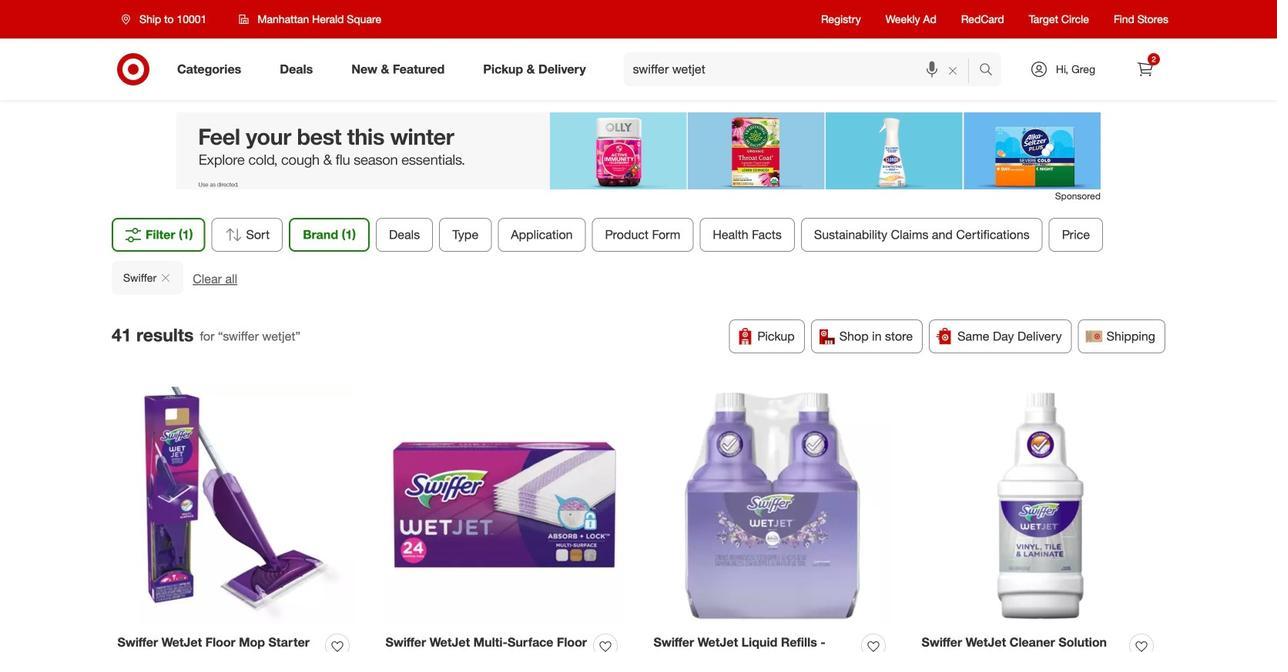 Task type: describe. For each thing, give the bounding box(es) containing it.
advertisement element
[[176, 113, 1101, 190]]



Task type: locate. For each thing, give the bounding box(es) containing it.
swiffer wetjet liquid refills - lavender image
[[654, 387, 892, 626], [654, 387, 892, 626]]

swiffer wetjet cleaner solution tile & laminate - 42.2 fl oz image
[[922, 387, 1160, 626], [922, 387, 1160, 626]]

swiffer wetjet floor mop starter kit (1 spray mop, 5 mopping pads, 1 floor cleaner liquid solution) image
[[118, 387, 356, 626], [118, 387, 356, 626]]

What can we help you find? suggestions appear below search field
[[624, 52, 983, 86]]

swiffer wetjet multi-surface floor cleaner spray moping pads refill - unscented image
[[386, 387, 624, 626], [386, 387, 624, 626]]



Task type: vqa. For each thing, say whether or not it's contained in the screenshot.
every
no



